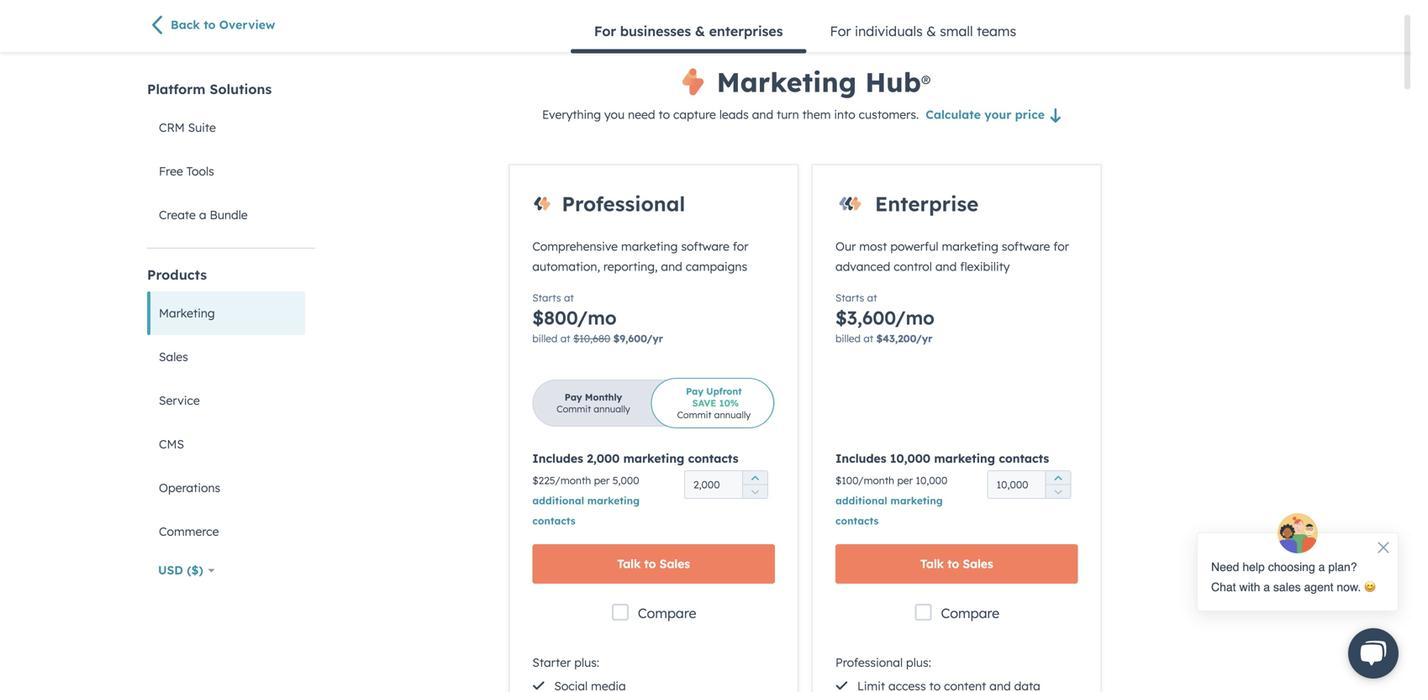 Task type: locate. For each thing, give the bounding box(es) containing it.
1 /mo from the left
[[577, 306, 617, 329]]

billed
[[532, 332, 558, 345], [836, 332, 861, 345]]

2 & from the left
[[927, 23, 936, 40]]

2 talk from the left
[[920, 557, 944, 571]]

2 software from the left
[[1002, 239, 1050, 254]]

additional for includes 2,000 marketing contacts
[[532, 495, 584, 507]]

& left small
[[927, 23, 936, 40]]

1 vertical spatial 10,000
[[916, 474, 948, 487]]

starts inside starts at $3,600 /mo billed at $43,200 /yr
[[836, 292, 864, 304]]

and right reporting,
[[661, 259, 682, 274]]

pay inside pay monthly commit annually
[[565, 392, 582, 403]]

10,000
[[890, 451, 931, 466], [916, 474, 948, 487]]

contacts
[[688, 451, 739, 466], [999, 451, 1049, 466], [532, 515, 576, 527], [836, 515, 879, 527]]

additional inside $100 /month per 10,000 additional marketing contacts
[[836, 495, 887, 507]]

annually down upfront at the right bottom
[[714, 409, 751, 421]]

billed down $800
[[532, 332, 558, 345]]

1 horizontal spatial for
[[1053, 239, 1069, 254]]

0 horizontal spatial sales
[[159, 350, 188, 364]]

operations
[[159, 481, 220, 496]]

0 horizontal spatial /mo
[[577, 306, 617, 329]]

$100 /month per 10,000 additional marketing contacts
[[836, 474, 948, 527]]

commit up 2,000
[[557, 403, 591, 415]]

includes
[[532, 451, 583, 466], [836, 451, 887, 466]]

/yr inside starts at $3,600 /mo billed at $43,200 /yr
[[916, 332, 933, 345]]

additional inside $225 /month per 5,000 additional marketing contacts
[[532, 495, 584, 507]]

additional marketing contacts button down 5,000
[[532, 495, 640, 527]]

starts at $3,600 /mo billed at $43,200 /yr
[[836, 292, 935, 345]]

additional marketing contacts button down $100
[[836, 495, 943, 527]]

plus: for professional plus:
[[906, 656, 931, 670]]

1 & from the left
[[695, 23, 705, 40]]

1 horizontal spatial additional
[[836, 495, 887, 507]]

0 horizontal spatial for
[[733, 239, 749, 254]]

compare
[[638, 605, 696, 622], [941, 605, 1000, 622]]

1 horizontal spatial /mo
[[895, 306, 935, 329]]

1 billed from the left
[[532, 332, 558, 345]]

1 horizontal spatial billed
[[836, 332, 861, 345]]

1 select number of marketing contacts: text field from the left
[[684, 471, 768, 499]]

per down includes 10,000 marketing contacts
[[897, 474, 913, 487]]

0 horizontal spatial commit
[[557, 403, 591, 415]]

1 vertical spatial marketing
[[159, 306, 215, 321]]

sales inside products element
[[159, 350, 188, 364]]

software inside comprehensive marketing software for automation, reporting, and campaigns
[[681, 239, 729, 254]]

/mo up $43,200
[[895, 306, 935, 329]]

usd
[[158, 563, 183, 578]]

chat widget region
[[1180, 513, 1412, 693]]

free tools link
[[147, 150, 305, 193]]

and for campaigns
[[661, 259, 682, 274]]

0 horizontal spatial talk to sales
[[617, 557, 690, 571]]

control
[[894, 259, 932, 274]]

1 compare from the left
[[638, 605, 696, 622]]

2 starts from the left
[[836, 292, 864, 304]]

0 vertical spatial marketing
[[717, 65, 857, 99]]

and
[[752, 107, 773, 122], [661, 259, 682, 274], [935, 259, 957, 274]]

per
[[594, 474, 610, 487], [897, 474, 913, 487]]

10,000 up $100 /month per 10,000 additional marketing contacts
[[890, 451, 931, 466]]

back to overview button
[[147, 14, 315, 38]]

marketing hub ®
[[717, 65, 931, 99]]

talk to sales for 2nd talk to sales link from the right
[[617, 557, 690, 571]]

create
[[159, 208, 196, 222]]

select number of marketing contacts: text field for includes 10,000 marketing contacts
[[987, 471, 1071, 499]]

2 /yr from the left
[[916, 332, 933, 345]]

/yr
[[647, 332, 663, 345], [916, 332, 933, 345]]

billed inside starts at $800 /mo billed at $10,680 $9,600 /yr
[[532, 332, 558, 345]]

1 horizontal spatial /month
[[858, 474, 894, 487]]

1 includes from the left
[[532, 451, 583, 466]]

0 horizontal spatial compare
[[638, 605, 696, 622]]

solutions
[[210, 81, 272, 98]]

pay monthly commit annually
[[557, 392, 630, 415]]

/month inside $225 /month per 5,000 additional marketing contacts
[[555, 474, 591, 487]]

0 horizontal spatial and
[[661, 259, 682, 274]]

starts inside starts at $800 /mo billed at $10,680 $9,600 /yr
[[532, 292, 561, 304]]

2 plus: from the left
[[906, 656, 931, 670]]

1 horizontal spatial starts
[[836, 292, 864, 304]]

1 horizontal spatial professional
[[836, 656, 903, 670]]

0 horizontal spatial additional marketing contacts button
[[532, 495, 640, 527]]

/month inside $100 /month per 10,000 additional marketing contacts
[[858, 474, 894, 487]]

at
[[564, 292, 574, 304], [867, 292, 877, 304], [560, 332, 570, 345], [864, 332, 874, 345]]

marketing inside main content
[[717, 65, 857, 99]]

billed down $3,600
[[836, 332, 861, 345]]

2 talk to sales from the left
[[920, 557, 993, 571]]

0 horizontal spatial starts
[[532, 292, 561, 304]]

includes 10,000 marketing contacts
[[836, 451, 1049, 466]]

1 vertical spatial professional
[[836, 656, 903, 670]]

price
[[1015, 107, 1045, 122]]

1 group from the left
[[742, 471, 767, 499]]

talk down $100 /month per 10,000 additional marketing contacts
[[920, 557, 944, 571]]

additional
[[532, 495, 584, 507], [836, 495, 887, 507]]

per for 10,000
[[897, 474, 913, 487]]

software up flexibility
[[1002, 239, 1050, 254]]

our
[[836, 239, 856, 254]]

/month for 2,000
[[555, 474, 591, 487]]

0 horizontal spatial plus:
[[574, 656, 599, 670]]

pay left upfront at the right bottom
[[686, 386, 703, 397]]

software inside "our most powerful marketing software for advanced control and flexibility"
[[1002, 239, 1050, 254]]

includes for includes 2,000 marketing contacts
[[532, 451, 583, 466]]

2 additional from the left
[[836, 495, 887, 507]]

leads
[[719, 107, 749, 122]]

2 per from the left
[[897, 474, 913, 487]]

sales
[[159, 350, 188, 364], [660, 557, 690, 571], [963, 557, 993, 571]]

0 horizontal spatial talk to sales link
[[532, 545, 775, 584]]

2 group from the left
[[1045, 471, 1071, 499]]

0 horizontal spatial annually
[[594, 403, 630, 415]]

includes up $100
[[836, 451, 887, 466]]

and inside "our most powerful marketing software for advanced control and flexibility"
[[935, 259, 957, 274]]

10,000 down includes 10,000 marketing contacts
[[916, 474, 948, 487]]

0 horizontal spatial select number of marketing contacts: text field
[[684, 471, 768, 499]]

1 plus: from the left
[[574, 656, 599, 670]]

everything you need to capture leads and turn them into customers.
[[542, 107, 919, 122]]

0 horizontal spatial for
[[594, 23, 616, 40]]

includes up $225
[[532, 451, 583, 466]]

pay inside pay upfront save 10% commit annually
[[686, 386, 703, 397]]

platform solutions element
[[147, 80, 315, 237]]

commit inside pay upfront save 10% commit annually
[[677, 409, 712, 421]]

0 vertical spatial professional
[[562, 191, 685, 216]]

2 includes from the left
[[836, 451, 887, 466]]

marketing for marketing
[[159, 306, 215, 321]]

software
[[681, 239, 729, 254], [1002, 239, 1050, 254]]

your
[[985, 107, 1012, 122]]

save
[[692, 397, 716, 409]]

select number of marketing contacts: text field for includes 2,000 marketing contacts
[[684, 471, 768, 499]]

1 horizontal spatial pay
[[686, 386, 703, 397]]

0 horizontal spatial additional
[[532, 495, 584, 507]]

talk to sales link
[[532, 545, 775, 584], [836, 545, 1078, 584]]

/mo inside starts at $3,600 /mo billed at $43,200 /yr
[[895, 306, 935, 329]]

2 select number of marketing contacts: text field from the left
[[987, 471, 1071, 499]]

talk down $225 /month per 5,000 additional marketing contacts
[[617, 557, 641, 571]]

2 additional marketing contacts button from the left
[[836, 495, 943, 527]]

1 horizontal spatial group
[[1045, 471, 1071, 499]]

0 horizontal spatial group
[[742, 471, 767, 499]]

capture
[[673, 107, 716, 122]]

/yr down control
[[916, 332, 933, 345]]

starts up $3,600
[[836, 292, 864, 304]]

platform
[[147, 81, 206, 98]]

for left businesses
[[594, 23, 616, 40]]

1 software from the left
[[681, 239, 729, 254]]

1 horizontal spatial compare
[[941, 605, 1000, 622]]

per inside $225 /month per 5,000 additional marketing contacts
[[594, 474, 610, 487]]

professional for professional plus:
[[836, 656, 903, 670]]

additional down $100
[[836, 495, 887, 507]]

1 for from the left
[[594, 23, 616, 40]]

hub
[[865, 65, 921, 99]]

0 horizontal spatial per
[[594, 474, 610, 487]]

for individuals & small teams link
[[807, 11, 1040, 51]]

& right businesses
[[695, 23, 705, 40]]

commit left 10%
[[677, 409, 712, 421]]

1 horizontal spatial select number of marketing contacts: text field
[[987, 471, 1071, 499]]

automation,
[[532, 259, 600, 274]]

powerful
[[890, 239, 939, 254]]

1 horizontal spatial and
[[752, 107, 773, 122]]

and right control
[[935, 259, 957, 274]]

talk to sales
[[617, 557, 690, 571], [920, 557, 993, 571]]

1 additional from the left
[[532, 495, 584, 507]]

additional marketing contacts button
[[532, 495, 640, 527], [836, 495, 943, 527]]

2 billed from the left
[[836, 332, 861, 345]]

service
[[159, 393, 200, 408]]

per for 2,000
[[594, 474, 610, 487]]

2 /month from the left
[[858, 474, 894, 487]]

1 talk to sales from the left
[[617, 557, 690, 571]]

for left individuals
[[830, 23, 851, 40]]

1 horizontal spatial per
[[897, 474, 913, 487]]

1 horizontal spatial talk to sales link
[[836, 545, 1078, 584]]

navigation
[[571, 11, 1040, 53]]

annually up 2,000
[[594, 403, 630, 415]]

campaigns
[[686, 259, 747, 274]]

1 per from the left
[[594, 474, 610, 487]]

Select number of marketing contacts: text field
[[684, 471, 768, 499], [987, 471, 1071, 499]]

businesses
[[620, 23, 691, 40]]

software up campaigns
[[681, 239, 729, 254]]

1 additional marketing contacts button from the left
[[532, 495, 640, 527]]

pay
[[686, 386, 703, 397], [565, 392, 582, 403]]

our most powerful marketing software for advanced control and flexibility
[[836, 239, 1069, 274]]

0 horizontal spatial marketing
[[159, 306, 215, 321]]

1 horizontal spatial marketing
[[717, 65, 857, 99]]

1 for from the left
[[733, 239, 749, 254]]

2 talk to sales link from the left
[[836, 545, 1078, 584]]

per inside $100 /month per 10,000 additional marketing contacts
[[897, 474, 913, 487]]

$3,600
[[836, 306, 895, 329]]

marketing inside products element
[[159, 306, 215, 321]]

marketing
[[717, 65, 857, 99], [159, 306, 215, 321]]

tools
[[186, 164, 214, 179]]

/mo up the $10,680
[[577, 306, 617, 329]]

/month down 2,000
[[555, 474, 591, 487]]

0 horizontal spatial /month
[[555, 474, 591, 487]]

1 horizontal spatial talk to sales
[[920, 557, 993, 571]]

0 horizontal spatial software
[[681, 239, 729, 254]]

bundle
[[210, 208, 248, 222]]

them
[[802, 107, 831, 122]]

1 horizontal spatial /yr
[[916, 332, 933, 345]]

/mo
[[577, 306, 617, 329], [895, 306, 935, 329]]

/mo inside starts at $800 /mo billed at $10,680 $9,600 /yr
[[577, 306, 617, 329]]

for individuals & small teams
[[830, 23, 1016, 40]]

$225
[[532, 474, 555, 487]]

to
[[204, 18, 216, 32], [659, 107, 670, 122], [644, 557, 656, 571], [947, 557, 959, 571]]

0 horizontal spatial /yr
[[647, 332, 663, 345]]

1 horizontal spatial &
[[927, 23, 936, 40]]

commerce
[[159, 525, 219, 539]]

calculate your price button
[[926, 107, 1068, 122]]

2 for from the left
[[830, 23, 851, 40]]

/yr right the $10,680
[[647, 332, 663, 345]]

0 horizontal spatial includes
[[532, 451, 583, 466]]

group for includes 10,000 marketing contacts
[[1045, 471, 1071, 499]]

1 horizontal spatial plus:
[[906, 656, 931, 670]]

& inside 'for individuals & small teams' link
[[927, 23, 936, 40]]

for for for individuals & small teams
[[830, 23, 851, 40]]

1 horizontal spatial includes
[[836, 451, 887, 466]]

plus:
[[574, 656, 599, 670], [906, 656, 931, 670]]

1 horizontal spatial additional marketing contacts button
[[836, 495, 943, 527]]

group for includes 2,000 marketing contacts
[[742, 471, 767, 499]]

starts
[[532, 292, 561, 304], [836, 292, 864, 304]]

suite
[[188, 120, 216, 135]]

marketing down products
[[159, 306, 215, 321]]

/month
[[555, 474, 591, 487], [858, 474, 894, 487]]

1 horizontal spatial annually
[[714, 409, 751, 421]]

talk
[[617, 557, 641, 571], [920, 557, 944, 571]]

0 horizontal spatial &
[[695, 23, 705, 40]]

pay left the monthly
[[565, 392, 582, 403]]

starts for $800
[[532, 292, 561, 304]]

&
[[695, 23, 705, 40], [927, 23, 936, 40]]

1 horizontal spatial for
[[830, 23, 851, 40]]

2 for from the left
[[1053, 239, 1069, 254]]

0 horizontal spatial billed
[[532, 332, 558, 345]]

additional down $225
[[532, 495, 584, 507]]

1 horizontal spatial talk
[[920, 557, 944, 571]]

0 horizontal spatial pay
[[565, 392, 582, 403]]

$100
[[836, 474, 858, 487]]

billed inside starts at $3,600 /mo billed at $43,200 /yr
[[836, 332, 861, 345]]

1 starts from the left
[[532, 292, 561, 304]]

1 horizontal spatial software
[[1002, 239, 1050, 254]]

starts up $800
[[532, 292, 561, 304]]

and inside comprehensive marketing software for automation, reporting, and campaigns
[[661, 259, 682, 274]]

small
[[940, 23, 973, 40]]

at down $3,600
[[864, 332, 874, 345]]

& inside for businesses & enterprises link
[[695, 23, 705, 40]]

annually
[[594, 403, 630, 415], [714, 409, 751, 421]]

billed for $3,600
[[836, 332, 861, 345]]

2 /mo from the left
[[895, 306, 935, 329]]

additional for includes 10,000 marketing contacts
[[836, 495, 887, 507]]

to inside button
[[204, 18, 216, 32]]

enterprises
[[709, 23, 783, 40]]

1 /yr from the left
[[647, 332, 663, 345]]

1 horizontal spatial commit
[[677, 409, 712, 421]]

back
[[171, 18, 200, 32]]

0 horizontal spatial professional
[[562, 191, 685, 216]]

at down $800
[[560, 332, 570, 345]]

0 horizontal spatial talk
[[617, 557, 641, 571]]

includes for includes 10,000 marketing contacts
[[836, 451, 887, 466]]

2 horizontal spatial and
[[935, 259, 957, 274]]

1 /month from the left
[[555, 474, 591, 487]]

per down 2,000
[[594, 474, 610, 487]]

/month down includes 10,000 marketing contacts
[[858, 474, 894, 487]]

marketing up turn
[[717, 65, 857, 99]]

and left turn
[[752, 107, 773, 122]]

group
[[742, 471, 767, 499], [1045, 471, 1071, 499]]

/month for 10,000
[[858, 474, 894, 487]]

products element
[[147, 266, 315, 554]]



Task type: describe. For each thing, give the bounding box(es) containing it.
crm suite link
[[147, 106, 305, 150]]

turn
[[777, 107, 799, 122]]

/yr inside starts at $800 /mo billed at $10,680 $9,600 /yr
[[647, 332, 663, 345]]

pay upfront save 10% commit annually
[[677, 386, 751, 421]]

$9,600
[[613, 332, 647, 345]]

platform solutions
[[147, 81, 272, 98]]

customers.
[[859, 107, 919, 122]]

1 talk to sales link from the left
[[532, 545, 775, 584]]

upfront
[[706, 386, 742, 397]]

at up $800
[[564, 292, 574, 304]]

operations link
[[147, 467, 305, 510]]

navigation containing for businesses & enterprises
[[571, 11, 1040, 53]]

most
[[859, 239, 887, 254]]

overview
[[219, 18, 275, 32]]

starts at $800 /mo billed at $10,680 $9,600 /yr
[[532, 292, 663, 345]]

/mo for $3,600
[[895, 306, 935, 329]]

products
[[147, 266, 207, 283]]

talk to sales for 1st talk to sales link from the right
[[920, 557, 993, 571]]

pay for monthly
[[565, 392, 582, 403]]

commit inside pay monthly commit annually
[[557, 403, 591, 415]]

2 compare from the left
[[941, 605, 1000, 622]]

1 talk from the left
[[617, 557, 641, 571]]

cms
[[159, 437, 184, 452]]

usd ($)
[[158, 563, 203, 578]]

2 horizontal spatial sales
[[963, 557, 993, 571]]

calculate your price
[[926, 107, 1045, 122]]

sales link
[[147, 335, 305, 379]]

professional for professional
[[562, 191, 685, 216]]

teams
[[977, 23, 1016, 40]]

you
[[604, 107, 625, 122]]

includes 2,000 marketing contacts
[[532, 451, 739, 466]]

back to overview
[[171, 18, 275, 32]]

starter
[[532, 656, 571, 670]]

marketing inside "our most powerful marketing software for advanced control and flexibility"
[[942, 239, 999, 254]]

and for turn
[[752, 107, 773, 122]]

marketing hub main content
[[361, 63, 1398, 693]]

billed for $800
[[532, 332, 558, 345]]

advanced
[[836, 259, 890, 274]]

into
[[834, 107, 855, 122]]

($)
[[187, 563, 203, 578]]

plus: for starter plus:
[[574, 656, 599, 670]]

calculate
[[926, 107, 981, 122]]

for businesses & enterprises link
[[571, 11, 807, 53]]

marketing inside $225 /month per 5,000 additional marketing contacts
[[587, 495, 640, 507]]

marketing inside $100 /month per 10,000 additional marketing contacts
[[891, 495, 943, 507]]

for inside comprehensive marketing software for automation, reporting, and campaigns
[[733, 239, 749, 254]]

additional marketing contacts button for 2,000
[[532, 495, 640, 527]]

at up $3,600
[[867, 292, 877, 304]]

5,000
[[613, 474, 639, 487]]

$10,680
[[573, 332, 611, 345]]

2,000
[[587, 451, 620, 466]]

®
[[921, 70, 931, 94]]

monthly
[[585, 392, 622, 403]]

professional plus:
[[836, 656, 931, 670]]

a
[[199, 208, 206, 222]]

marketing for marketing hub ®
[[717, 65, 857, 99]]

usd ($) button
[[147, 554, 226, 588]]

annually inside pay monthly commit annually
[[594, 403, 630, 415]]

commerce link
[[147, 510, 305, 554]]

pay for upfront
[[686, 386, 703, 397]]

reporting,
[[603, 259, 658, 274]]

/mo for $800
[[577, 306, 617, 329]]

starter plus:
[[532, 656, 599, 670]]

everything
[[542, 107, 601, 122]]

individuals
[[855, 23, 923, 40]]

flexibility
[[960, 259, 1010, 274]]

crm
[[159, 120, 185, 135]]

$800
[[532, 306, 577, 329]]

marketing inside comprehensive marketing software for automation, reporting, and campaigns
[[621, 239, 678, 254]]

1 horizontal spatial sales
[[660, 557, 690, 571]]

for for for businesses & enterprises
[[594, 23, 616, 40]]

& for businesses
[[695, 23, 705, 40]]

for businesses & enterprises
[[594, 23, 783, 40]]

10%
[[719, 397, 739, 409]]

need
[[628, 107, 655, 122]]

additional marketing contacts button for 10,000
[[836, 495, 943, 527]]

free
[[159, 164, 183, 179]]

& for individuals
[[927, 23, 936, 40]]

comprehensive
[[532, 239, 618, 254]]

$225 /month per 5,000 additional marketing contacts
[[532, 474, 640, 527]]

starts for $3,600
[[836, 292, 864, 304]]

annually inside pay upfront save 10% commit annually
[[714, 409, 751, 421]]

enterprise
[[875, 191, 979, 216]]

service link
[[147, 379, 305, 423]]

$43,200
[[876, 332, 916, 345]]

contacts inside $225 /month per 5,000 additional marketing contacts
[[532, 515, 576, 527]]

0 vertical spatial 10,000
[[890, 451, 931, 466]]

create a bundle link
[[147, 193, 305, 237]]

10,000 inside $100 /month per 10,000 additional marketing contacts
[[916, 474, 948, 487]]

create a bundle
[[159, 208, 248, 222]]

contacts inside $100 /month per 10,000 additional marketing contacts
[[836, 515, 879, 527]]

marketing link
[[147, 292, 305, 335]]

cms link
[[147, 423, 305, 467]]

free tools
[[159, 164, 214, 179]]

crm suite
[[159, 120, 216, 135]]

for inside "our most powerful marketing software for advanced control and flexibility"
[[1053, 239, 1069, 254]]

comprehensive marketing software for automation, reporting, and campaigns
[[532, 239, 749, 274]]



Task type: vqa. For each thing, say whether or not it's contained in the screenshot.
the /month
yes



